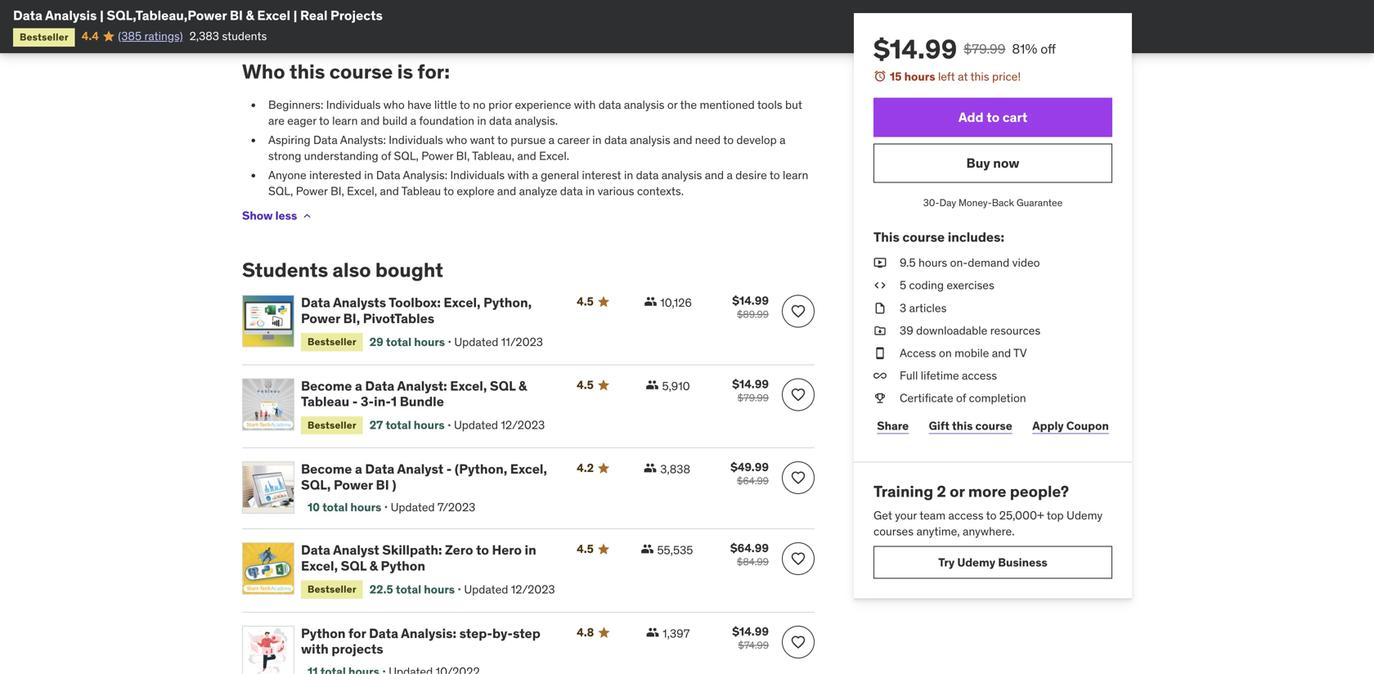 Task type: locate. For each thing, give the bounding box(es) containing it.
22.5
[[370, 582, 393, 597]]

& down 11/2023 at the left of page
[[519, 378, 527, 394]]

sql, inside become a data analyst -  (python, excel, sql, power bi )
[[301, 477, 331, 493]]

1 vertical spatial analysis
[[630, 133, 671, 147]]

bi
[[230, 7, 243, 24], [376, 477, 389, 493]]

pursue
[[511, 133, 546, 147]]

|
[[100, 7, 104, 24], [293, 7, 297, 24]]

various
[[598, 184, 635, 199]]

access up the anywhere.
[[949, 508, 984, 523]]

become a data analyst: excel, sql & tableau - 3-in-1 bundle
[[301, 378, 527, 410]]

become a data analyst -  (python, excel, sql, power bi )
[[301, 461, 547, 493]]

xsmall image left 1,397
[[647, 626, 660, 639]]

2 vertical spatial bi,
[[343, 310, 360, 327]]

to up the tableau,
[[498, 133, 508, 147]]

python inside data analyst skillpath: zero to hero in excel, sql & python
[[381, 558, 426, 574]]

add to cart
[[959, 109, 1028, 126]]

2 vertical spatial &
[[370, 558, 378, 574]]

bestseller left 22.5
[[308, 583, 357, 596]]

power inside become a data analyst -  (python, excel, sql, power bi )
[[334, 477, 373, 493]]

updated 12/2023 up '(python,'
[[454, 418, 545, 433]]

become inside become a data analyst: excel, sql & tableau - 3-in-1 bundle
[[301, 378, 352, 394]]

this
[[290, 59, 325, 84], [971, 69, 990, 84], [953, 419, 973, 433]]

3 wishlist image from the top
[[791, 634, 807, 651]]

career inside career advancement: equip yourself with the skills demanded by the job market and unlock lucrative career opportunities as a data analyst or business intelligence professional.
[[268, 18, 301, 33]]

1 vertical spatial 4.5
[[577, 378, 594, 392]]

show less button
[[242, 200, 314, 232]]

lifetime
[[921, 368, 960, 383]]

of down full lifetime access
[[957, 391, 967, 406]]

analyst inside become a data analyst -  (python, excel, sql, power bi )
[[397, 461, 444, 478]]

0 vertical spatial udemy
[[1067, 508, 1103, 523]]

data down 10
[[301, 542, 331, 559]]

gift
[[929, 419, 950, 433]]

0 vertical spatial bi
[[230, 7, 243, 24]]

full
[[900, 368, 919, 383]]

1 horizontal spatial career
[[558, 133, 590, 147]]

$14.99 down $89.99
[[733, 377, 769, 392]]

also
[[333, 258, 371, 282]]

$14.99 right 10,126
[[733, 294, 769, 308]]

updated for zero
[[464, 582, 509, 597]]

course for gift
[[976, 419, 1013, 433]]

updated for analyst:
[[454, 418, 498, 433]]

learn right desire
[[783, 168, 809, 183]]

0 horizontal spatial |
[[100, 7, 104, 24]]

tableau inside become a data analyst: excel, sql & tableau - 3-in-1 bundle
[[301, 393, 350, 410]]

1 become from the top
[[301, 378, 352, 394]]

1 vertical spatial -
[[447, 461, 452, 478]]

0 vertical spatial sql
[[490, 378, 516, 394]]

course left is on the top of the page
[[330, 59, 393, 84]]

bestseller for data analysts toolbox: excel, python, power bi, pivottables
[[308, 336, 357, 348]]

1 vertical spatial career
[[558, 133, 590, 147]]

tableau inside beginners: individuals who have little to no prior experience with data analysis or the mentioned tools but are eager to learn and build a foundation in data analysis. aspiring data analysts: individuals who want to pursue a career in data analysis and need to develop a strong understanding of sql, power bi, tableau, and excel. anyone interested in data analysis: individuals with a general interest in data analysis and a desire to learn sql, power bi, excel, and tableau to explore and analyze data in various contexts.
[[402, 184, 441, 199]]

course
[[330, 59, 393, 84], [903, 229, 945, 245], [976, 419, 1013, 433]]

5
[[900, 278, 907, 293]]

by
[[587, 2, 599, 17]]

2 wishlist image from the top
[[791, 387, 807, 403]]

exercises
[[947, 278, 995, 293]]

a inside become a data analyst -  (python, excel, sql, power bi )
[[355, 461, 362, 478]]

- left 3-
[[352, 393, 358, 410]]

2 vertical spatial sql,
[[301, 477, 331, 493]]

sql inside data analyst skillpath: zero to hero in excel, sql & python
[[341, 558, 367, 574]]

analyze
[[519, 184, 558, 199]]

1 horizontal spatial -
[[447, 461, 452, 478]]

wishlist image
[[791, 470, 807, 486], [791, 551, 807, 567]]

0 horizontal spatial -
[[352, 393, 358, 410]]

2 vertical spatial individuals
[[451, 168, 505, 183]]

1 horizontal spatial learn
[[783, 168, 809, 183]]

xsmall image for 5,910
[[646, 378, 659, 392]]

$64.99 $84.99
[[731, 541, 769, 569]]

bestseller left 29
[[308, 336, 357, 348]]

0 vertical spatial or
[[463, 18, 473, 33]]

xsmall image for 3,838
[[644, 462, 657, 475]]

career up excel.
[[558, 133, 590, 147]]

total for analysts
[[386, 335, 412, 349]]

to inside training 2 or more people? get your team access to 25,000+ top udemy courses anytime, anywhere.
[[987, 508, 997, 523]]

xsmall image left access
[[874, 345, 887, 361]]

tools
[[758, 97, 783, 112]]

try udemy business
[[939, 555, 1048, 570]]

1 wishlist image from the top
[[791, 470, 807, 486]]

2 vertical spatial 4.5
[[577, 542, 594, 557]]

learn up analysts:
[[332, 113, 358, 128]]

this up 'beginners:'
[[290, 59, 325, 84]]

or right 2
[[950, 482, 965, 501]]

0 horizontal spatial python
[[301, 625, 346, 642]]

30-day money-back guarantee
[[924, 197, 1063, 209]]

1 vertical spatial xsmall image
[[641, 543, 654, 556]]

39 downloadable resources
[[900, 323, 1041, 338]]

tableau
[[402, 184, 441, 199], [301, 393, 350, 410]]

career inside beginners: individuals who have little to no prior experience with data analysis or the mentioned tools but are eager to learn and build a foundation in data analysis. aspiring data analysts: individuals who want to pursue a career in data analysis and need to develop a strong understanding of sql, power bi, tableau, and excel. anyone interested in data analysis: individuals with a general interest in data analysis and a desire to learn sql, power bi, excel, and tableau to explore and analyze data in various contexts.
[[558, 133, 590, 147]]

0 vertical spatial analysis:
[[403, 168, 448, 183]]

0 vertical spatial python
[[381, 558, 426, 574]]

$14.99 down '$84.99'
[[733, 624, 769, 639]]

& up students
[[246, 7, 254, 24]]

hours down bundle
[[414, 418, 445, 433]]

0 horizontal spatial the
[[481, 2, 498, 17]]

the
[[481, 2, 498, 17], [601, 2, 618, 17], [681, 97, 697, 112]]

data inside become a data analyst: excel, sql & tableau - 3-in-1 bundle
[[365, 378, 395, 394]]

1 vertical spatial become
[[301, 461, 352, 478]]

who up build
[[384, 97, 405, 112]]

understanding
[[304, 149, 379, 163]]

2 4.5 from the top
[[577, 378, 594, 392]]

0 horizontal spatial learn
[[332, 113, 358, 128]]

a left in-
[[355, 378, 362, 394]]

updated
[[455, 335, 499, 349], [454, 418, 498, 433], [391, 500, 435, 515], [464, 582, 509, 597]]

off
[[1041, 41, 1057, 57]]

0 horizontal spatial bi
[[230, 7, 243, 24]]

1 vertical spatial wishlist image
[[791, 551, 807, 567]]

3 4.5 from the top
[[577, 542, 594, 557]]

1 vertical spatial analysis:
[[401, 625, 457, 642]]

power inside data analysts toolbox: excel, python, power bi, pivottables
[[301, 310, 340, 327]]

updated 12/2023 for become a data analyst: excel, sql & tableau - 3-in-1 bundle
[[454, 418, 545, 433]]

1 horizontal spatial udemy
[[1067, 508, 1103, 523]]

$79.99 for $14.99 $79.99
[[738, 392, 769, 404]]

or
[[463, 18, 473, 33], [668, 97, 678, 112], [950, 482, 965, 501]]

1 vertical spatial bi,
[[331, 184, 344, 199]]

excel, inside become a data analyst -  (python, excel, sql, power bi )
[[511, 461, 547, 478]]

share
[[878, 419, 909, 433]]

bi,
[[456, 149, 470, 163], [331, 184, 344, 199], [343, 310, 360, 327]]

total for a
[[386, 418, 411, 433]]

power up 10 total hours
[[334, 477, 373, 493]]

1 vertical spatial 12/2023
[[511, 582, 555, 597]]

1 horizontal spatial $79.99
[[964, 41, 1006, 57]]

video
[[1013, 255, 1041, 270]]

wishlist image right $14.99 $79.99
[[791, 387, 807, 403]]

0 vertical spatial who
[[384, 97, 405, 112]]

become up 10
[[301, 461, 352, 478]]

1 vertical spatial python
[[301, 625, 346, 642]]

add to cart button
[[874, 98, 1113, 137]]

sql down 10 total hours
[[341, 558, 367, 574]]

the left mentioned
[[681, 97, 697, 112]]

demand
[[968, 255, 1010, 270]]

in-
[[374, 393, 391, 410]]

12/2023 up step
[[511, 582, 555, 597]]

the right by
[[601, 2, 618, 17]]

bi left ) on the left of the page
[[376, 477, 389, 493]]

2 vertical spatial or
[[950, 482, 965, 501]]

or inside training 2 or more people? get your team access to 25,000+ top udemy courses anytime, anywhere.
[[950, 482, 965, 501]]

xsmall image
[[301, 209, 314, 222], [641, 543, 654, 556], [647, 626, 660, 639]]

xsmall image for 10,126
[[644, 295, 657, 308]]

sql, down anyone
[[268, 184, 293, 199]]

little
[[435, 97, 457, 112]]

access
[[900, 346, 937, 360]]

$14.99
[[874, 33, 958, 65], [733, 294, 769, 308], [733, 377, 769, 392], [733, 624, 769, 639]]

of down analysts:
[[381, 149, 391, 163]]

0 vertical spatial course
[[330, 59, 393, 84]]

12/2023 for become a data analyst: excel, sql & tableau - 3-in-1 bundle
[[501, 418, 545, 433]]

with left projects
[[301, 641, 329, 658]]

analysis: inside python for data analysis: step-by-step with projects
[[401, 625, 457, 642]]

this for gift
[[953, 419, 973, 433]]

foundation
[[419, 113, 475, 128]]

prior
[[489, 97, 512, 112]]

python up '22.5 total hours'
[[381, 558, 426, 574]]

data analysis | sql,tableau,power bi & excel | real projects
[[13, 7, 383, 24]]

updated left 11/2023 at the left of page
[[455, 335, 499, 349]]

price!
[[993, 69, 1021, 84]]

become inside become a data analyst -  (python, excel, sql, power bi )
[[301, 461, 352, 478]]

in right hero
[[525, 542, 537, 559]]

0 vertical spatial $64.99
[[737, 475, 769, 488]]

in right the interested
[[364, 168, 374, 183]]

buy now
[[967, 155, 1020, 171]]

excel, left python,
[[444, 294, 481, 311]]

1 vertical spatial of
[[957, 391, 967, 406]]

1,397
[[663, 627, 690, 641]]

udemy inside training 2 or more people? get your team access to 25,000+ top udemy courses anytime, anywhere.
[[1067, 508, 1103, 523]]

access
[[963, 368, 998, 383], [949, 508, 984, 523]]

1 vertical spatial &
[[519, 378, 527, 394]]

want
[[470, 133, 495, 147]]

hours for 10 total hours
[[351, 500, 382, 515]]

2,383 students
[[190, 29, 267, 43]]

2 horizontal spatial course
[[976, 419, 1013, 433]]

1 horizontal spatial tableau
[[402, 184, 441, 199]]

data up interest on the left top of page
[[605, 133, 628, 147]]

access on mobile and tv
[[900, 346, 1028, 360]]

xsmall image left 39
[[874, 323, 887, 339]]

data inside career advancement: equip yourself with the skills demanded by the job market and unlock lucrative career opportunities as a data analyst or business intelligence professional.
[[398, 18, 421, 33]]

1 4.5 from the top
[[577, 294, 594, 309]]

1 vertical spatial analyst
[[333, 542, 380, 559]]

xsmall image
[[874, 255, 887, 271], [874, 278, 887, 294], [644, 295, 657, 308], [874, 300, 887, 316], [874, 323, 887, 339], [874, 345, 887, 361], [874, 368, 887, 384], [646, 378, 659, 392], [874, 391, 887, 407], [644, 462, 657, 475]]

a down have
[[411, 113, 417, 128]]

a right develop
[[780, 133, 786, 147]]

0 horizontal spatial career
[[268, 18, 301, 33]]

data down 27
[[365, 461, 395, 478]]

0 vertical spatial 4.5
[[577, 294, 594, 309]]

data up 27
[[365, 378, 395, 394]]

1 horizontal spatial of
[[957, 391, 967, 406]]

excel, right '(python,'
[[511, 461, 547, 478]]

to left cart
[[987, 109, 1000, 126]]

people?
[[1011, 482, 1070, 501]]

1 vertical spatial course
[[903, 229, 945, 245]]

1 vertical spatial or
[[668, 97, 678, 112]]

1 horizontal spatial sql
[[490, 378, 516, 394]]

0 vertical spatial wishlist image
[[791, 470, 807, 486]]

0 horizontal spatial $79.99
[[738, 392, 769, 404]]

wishlist image for data analysts toolbox: excel, python, power bi, pivottables
[[791, 303, 807, 320]]

python left for
[[301, 625, 346, 642]]

udemy right "top"
[[1067, 508, 1103, 523]]

excel, inside become a data analyst: excel, sql & tableau - 3-in-1 bundle
[[450, 378, 487, 394]]

by-
[[493, 625, 513, 642]]

back
[[993, 197, 1015, 209]]

1 horizontal spatial or
[[668, 97, 678, 112]]

$14.99 for $14.99 $79.99
[[733, 377, 769, 392]]

opportunities
[[304, 18, 372, 33]]

1 vertical spatial $64.99
[[731, 541, 769, 556]]

& up 22.5
[[370, 558, 378, 574]]

$14.99 $89.99
[[733, 294, 769, 321]]

bi up students
[[230, 7, 243, 24]]

2 vertical spatial xsmall image
[[647, 626, 660, 639]]

data
[[398, 18, 421, 33], [599, 97, 622, 112], [489, 113, 512, 128], [605, 133, 628, 147], [636, 168, 659, 183], [560, 184, 583, 199]]

certificate
[[900, 391, 954, 406]]

0 horizontal spatial course
[[330, 59, 393, 84]]

2 horizontal spatial sql,
[[394, 149, 419, 163]]

xsmall image for 3 articles
[[874, 300, 887, 316]]

access down mobile
[[963, 368, 998, 383]]

0 vertical spatial tableau
[[402, 184, 441, 199]]

sql, up 10
[[301, 477, 331, 493]]

individuals down who this course is for:
[[326, 97, 381, 112]]

a inside become a data analyst: excel, sql & tableau - 3-in-1 bundle
[[355, 378, 362, 394]]

excel, inside beginners: individuals who have little to no prior experience with data analysis or the mentioned tools but are eager to learn and build a foundation in data analysis. aspiring data analysts: individuals who want to pursue a career in data analysis and need to develop a strong understanding of sql, power bi, tableau, and excel. anyone interested in data analysis: individuals with a general interest in data analysis and a desire to learn sql, power bi, excel, and tableau to explore and analyze data in various contexts.
[[347, 184, 377, 199]]

2 vertical spatial course
[[976, 419, 1013, 433]]

xsmall image left 5,910 at the bottom of page
[[646, 378, 659, 392]]

1 vertical spatial learn
[[783, 168, 809, 183]]

updated for excel,
[[455, 335, 499, 349]]

sql down updated 11/2023
[[490, 378, 516, 394]]

to right the eager on the top
[[319, 113, 330, 128]]

xsmall image left 3
[[874, 300, 887, 316]]

2 horizontal spatial individuals
[[451, 168, 505, 183]]

updated 12/2023 down hero
[[464, 582, 555, 597]]

python,
[[484, 294, 532, 311]]

guarantee
[[1017, 197, 1063, 209]]

udemy right try
[[958, 555, 996, 570]]

0 vertical spatial of
[[381, 149, 391, 163]]

beginners:
[[268, 97, 324, 112]]

in up interest on the left top of page
[[593, 133, 602, 147]]

0 horizontal spatial analyst
[[333, 542, 380, 559]]

sql,
[[394, 149, 419, 163], [268, 184, 293, 199], [301, 477, 331, 493]]

xsmall image left 55,535
[[641, 543, 654, 556]]

0 vertical spatial become
[[301, 378, 352, 394]]

0 vertical spatial 12/2023
[[501, 418, 545, 433]]

1 vertical spatial $79.99
[[738, 392, 769, 404]]

bi, left the tableau,
[[456, 149, 470, 163]]

$14.99 $74.99
[[733, 624, 769, 652]]

this right gift
[[953, 419, 973, 433]]

buy
[[967, 155, 991, 171]]

1 horizontal spatial analyst
[[397, 461, 444, 478]]

22.5 total hours
[[370, 582, 455, 597]]

of
[[381, 149, 391, 163], [957, 391, 967, 406]]

1 vertical spatial sql,
[[268, 184, 293, 199]]

power
[[422, 149, 454, 163], [296, 184, 328, 199], [301, 310, 340, 327], [334, 477, 373, 493]]

1 vertical spatial individuals
[[389, 133, 444, 147]]

or right 'analyst'
[[463, 18, 473, 33]]

hours for 29 total hours
[[414, 335, 445, 349]]

1 horizontal spatial individuals
[[389, 133, 444, 147]]

wishlist image
[[791, 303, 807, 320], [791, 387, 807, 403], [791, 634, 807, 651]]

1 vertical spatial udemy
[[958, 555, 996, 570]]

or left mentioned
[[668, 97, 678, 112]]

hours down data analysts toolbox: excel, python, power bi, pivottables link
[[414, 335, 445, 349]]

$79.99 inside $14.99 $79.99 81% off
[[964, 41, 1006, 57]]

data down general
[[560, 184, 583, 199]]

with inside python for data analysis: step-by-step with projects
[[301, 641, 329, 658]]

2 vertical spatial analysis
[[662, 168, 703, 183]]

1 horizontal spatial |
[[293, 7, 297, 24]]

python
[[381, 558, 426, 574], [301, 625, 346, 642]]

0 vertical spatial wishlist image
[[791, 303, 807, 320]]

data down equip
[[398, 18, 421, 33]]

individuals down build
[[389, 133, 444, 147]]

course down completion
[[976, 419, 1013, 433]]

who
[[384, 97, 405, 112], [446, 133, 468, 147]]

0 vertical spatial career
[[268, 18, 301, 33]]

excel,
[[347, 184, 377, 199], [444, 294, 481, 311], [450, 378, 487, 394], [511, 461, 547, 478], [301, 558, 338, 574]]

1 vertical spatial who
[[446, 133, 468, 147]]

as
[[375, 18, 387, 33]]

4.5 for become a data analyst: excel, sql & tableau - 3-in-1 bundle
[[577, 378, 594, 392]]

xsmall image up share
[[874, 391, 887, 407]]

0 horizontal spatial who
[[384, 97, 405, 112]]

updated 7/2023
[[391, 500, 476, 515]]

$64.99 inside $49.99 $64.99
[[737, 475, 769, 488]]

| left real
[[293, 7, 297, 24]]

& inside data analyst skillpath: zero to hero in excel, sql & python
[[370, 558, 378, 574]]

1 horizontal spatial bi
[[376, 477, 389, 493]]

interest
[[582, 168, 622, 183]]

29 total hours
[[370, 335, 445, 349]]

data right for
[[369, 625, 399, 642]]

updated 11/2023
[[455, 335, 543, 349]]

more
[[969, 482, 1007, 501]]

wishlist image for python for data analysis: step-by-step with projects
[[791, 634, 807, 651]]

excel
[[257, 7, 291, 24]]

analysts
[[333, 294, 386, 311]]

course up 9.5
[[903, 229, 945, 245]]

2 wishlist image from the top
[[791, 551, 807, 567]]

become for sql,
[[301, 461, 352, 478]]

xsmall image for full lifetime access
[[874, 368, 887, 384]]

and right explore
[[498, 184, 517, 199]]

in up various
[[624, 168, 634, 183]]

the up business
[[481, 2, 498, 17]]

hours for 22.5 total hours
[[424, 582, 455, 597]]

are
[[268, 113, 285, 128]]

this right at
[[971, 69, 990, 84]]

0 vertical spatial updated 12/2023
[[454, 418, 545, 433]]

in inside data analyst skillpath: zero to hero in excel, sql & python
[[525, 542, 537, 559]]

1 horizontal spatial python
[[381, 558, 426, 574]]

2 horizontal spatial the
[[681, 97, 697, 112]]

this for who
[[290, 59, 325, 84]]

hours down data analyst skillpath: zero to hero in excel, sql & python link
[[424, 582, 455, 597]]

xsmall image left 10,126
[[644, 295, 657, 308]]

10,126
[[661, 296, 692, 310]]

total
[[386, 335, 412, 349], [386, 418, 411, 433], [323, 500, 348, 515], [396, 582, 422, 597]]

learn
[[332, 113, 358, 128], [783, 168, 809, 183]]

1 wishlist image from the top
[[791, 303, 807, 320]]

2 vertical spatial wishlist image
[[791, 634, 807, 651]]

2 horizontal spatial or
[[950, 482, 965, 501]]

- left '(python,'
[[447, 461, 452, 478]]

xsmall image for 5 coding exercises
[[874, 278, 887, 294]]

unlock
[[700, 2, 734, 17]]

wishlist image for become a data analyst: excel, sql & tableau - 3-in-1 bundle
[[791, 387, 807, 403]]

or inside career advancement: equip yourself with the skills demanded by the job market and unlock lucrative career opportunities as a data analyst or business intelligence professional.
[[463, 18, 473, 33]]

xsmall image for access on mobile and tv
[[874, 345, 887, 361]]

0 vertical spatial -
[[352, 393, 358, 410]]

& inside become a data analyst: excel, sql & tableau - 3-in-1 bundle
[[519, 378, 527, 394]]

analyst down 10 total hours
[[333, 542, 380, 559]]

0 vertical spatial sql,
[[394, 149, 419, 163]]

2 horizontal spatial &
[[519, 378, 527, 394]]

1 vertical spatial bi
[[376, 477, 389, 493]]

and left unlock at the top right
[[678, 2, 698, 17]]

updated down hero
[[464, 582, 509, 597]]

to inside data analyst skillpath: zero to hero in excel, sql & python
[[476, 542, 489, 559]]

$79.99 inside $14.99 $79.99
[[738, 392, 769, 404]]

1 horizontal spatial &
[[370, 558, 378, 574]]

0 horizontal spatial tableau
[[301, 393, 350, 410]]

python inside python for data analysis: step-by-step with projects
[[301, 625, 346, 642]]

0 vertical spatial xsmall image
[[301, 209, 314, 222]]

0 vertical spatial analysis
[[624, 97, 665, 112]]

0 horizontal spatial sql
[[341, 558, 367, 574]]

- inside become a data analyst: excel, sql & tableau - 3-in-1 bundle
[[352, 393, 358, 410]]

0 horizontal spatial or
[[463, 18, 473, 33]]

xsmall image for python for data analysis: step-by-step with projects
[[647, 626, 660, 639]]

2 become from the top
[[301, 461, 352, 478]]

0 vertical spatial $79.99
[[964, 41, 1006, 57]]



Task type: vqa. For each thing, say whether or not it's contained in the screenshot.


Task type: describe. For each thing, give the bounding box(es) containing it.
and down need
[[705, 168, 724, 183]]

this course includes:
[[874, 229, 1005, 245]]

analyst
[[424, 18, 460, 33]]

show
[[242, 208, 273, 223]]

coding
[[910, 278, 944, 293]]

students
[[222, 29, 267, 43]]

$14.99 $79.99
[[733, 377, 769, 404]]

with inside career advancement: equip yourself with the skills demanded by the job market and unlock lucrative career opportunities as a data analyst or business intelligence professional.
[[457, 2, 479, 17]]

skills
[[501, 2, 526, 17]]

wishlist image for excel,
[[791, 470, 807, 486]]

explore
[[457, 184, 495, 199]]

analysis.
[[515, 113, 558, 128]]

power down the interested
[[296, 184, 328, 199]]

and up analysts:
[[361, 113, 380, 128]]

3 articles
[[900, 301, 947, 315]]

beginners: individuals who have little to no prior experience with data analysis or the mentioned tools but are eager to learn and build a foundation in data analysis. aspiring data analysts: individuals who want to pursue a career in data analysis and need to develop a strong understanding of sql, power bi, tableau, and excel. anyone interested in data analysis: individuals with a general interest in data analysis and a desire to learn sql, power bi, excel, and tableau to explore and analyze data in various contexts.
[[268, 97, 809, 199]]

data down analysts:
[[376, 168, 401, 183]]

full lifetime access
[[900, 368, 998, 383]]

data inside data analyst skillpath: zero to hero in excel, sql & python
[[301, 542, 331, 559]]

$49.99
[[731, 460, 769, 475]]

a up analyze
[[532, 168, 538, 183]]

ratings)
[[144, 29, 183, 43]]

xsmall image for certificate of completion
[[874, 391, 887, 407]]

equip
[[381, 2, 411, 17]]

with right experience
[[574, 97, 596, 112]]

hours up coding
[[919, 255, 948, 270]]

demanded
[[529, 2, 584, 17]]

strong
[[268, 149, 302, 163]]

data down prior
[[489, 113, 512, 128]]

0 vertical spatial learn
[[332, 113, 358, 128]]

4.5 for data analyst skillpath: zero to hero in excel, sql & python
[[577, 542, 594, 557]]

2,383
[[190, 29, 219, 43]]

completion
[[970, 391, 1027, 406]]

try
[[939, 555, 955, 570]]

build
[[383, 113, 408, 128]]

11/2023
[[502, 335, 543, 349]]

updated 12/2023 for data analyst skillpath: zero to hero in excel, sql & python
[[464, 582, 555, 597]]

39
[[900, 323, 914, 338]]

and down analysts:
[[380, 184, 399, 199]]

step-
[[460, 625, 493, 642]]

hours right 15
[[905, 69, 936, 84]]

eager
[[288, 113, 317, 128]]

- inside become a data analyst -  (python, excel, sql, power bi )
[[447, 461, 452, 478]]

career
[[268, 2, 303, 17]]

25,000+
[[1000, 508, 1045, 523]]

$89.99
[[737, 308, 769, 321]]

4.5 for data analysts toolbox: excel, python, power bi, pivottables
[[577, 294, 594, 309]]

hero
[[492, 542, 522, 559]]

)
[[392, 477, 397, 493]]

10 total hours
[[308, 500, 382, 515]]

xsmall image for data analyst skillpath: zero to hero in excel, sql & python
[[641, 543, 654, 556]]

0 vertical spatial access
[[963, 368, 998, 383]]

no
[[473, 97, 486, 112]]

0 horizontal spatial sql,
[[268, 184, 293, 199]]

$14.99 for $14.99 $89.99
[[733, 294, 769, 308]]

0 horizontal spatial individuals
[[326, 97, 381, 112]]

a inside career advancement: equip yourself with the skills demanded by the job market and unlock lucrative career opportunities as a data analyst or business intelligence professional.
[[389, 18, 395, 33]]

desire
[[736, 168, 768, 183]]

or inside beginners: individuals who have little to no prior experience with data analysis or the mentioned tools but are eager to learn and build a foundation in data analysis. aspiring data analysts: individuals who want to pursue a career in data analysis and need to develop a strong understanding of sql, power bi, tableau, and excel. anyone interested in data analysis: individuals with a general interest in data analysis and a desire to learn sql, power bi, excel, and tableau to explore and analyze data in various contexts.
[[668, 97, 678, 112]]

step
[[513, 625, 541, 642]]

2 | from the left
[[293, 7, 297, 24]]

0 horizontal spatial udemy
[[958, 555, 996, 570]]

training
[[874, 482, 934, 501]]

advancement:
[[305, 2, 379, 17]]

12/2023 for data analyst skillpath: zero to hero in excel, sql & python
[[511, 582, 555, 597]]

4.4
[[82, 29, 99, 43]]

in down interest on the left top of page
[[586, 184, 595, 199]]

students
[[242, 258, 328, 282]]

wishlist image for in
[[791, 551, 807, 567]]

a left desire
[[727, 168, 733, 183]]

$14.99 for $14.99 $79.99 81% off
[[874, 33, 958, 65]]

and inside career advancement: equip yourself with the skills demanded by the job market and unlock lucrative career opportunities as a data analyst or business intelligence professional.
[[678, 2, 698, 17]]

apply coupon button
[[1030, 410, 1113, 443]]

and left need
[[674, 133, 693, 147]]

real
[[300, 7, 328, 24]]

excel, inside data analysts toolbox: excel, python, power bi, pivottables
[[444, 294, 481, 311]]

at
[[958, 69, 969, 84]]

total right 10
[[323, 500, 348, 515]]

try udemy business link
[[874, 547, 1113, 579]]

to right need
[[724, 133, 734, 147]]

a up excel.
[[549, 133, 555, 147]]

updated down ) on the left of the page
[[391, 500, 435, 515]]

bi, inside data analysts toolbox: excel, python, power bi, pivottables
[[343, 310, 360, 327]]

share button
[[874, 410, 913, 443]]

access inside training 2 or more people? get your team access to 25,000+ top udemy courses anytime, anywhere.
[[949, 508, 984, 523]]

toolbox:
[[389, 294, 441, 311]]

power down foundation
[[422, 149, 454, 163]]

hours for 27 total hours
[[414, 418, 445, 433]]

data inside become a data analyst -  (python, excel, sql, power bi )
[[365, 461, 395, 478]]

to inside button
[[987, 109, 1000, 126]]

course for who
[[330, 59, 393, 84]]

to left no
[[460, 97, 470, 112]]

add
[[959, 109, 984, 126]]

articles
[[910, 301, 947, 315]]

30-
[[924, 197, 940, 209]]

the inside beginners: individuals who have little to no prior experience with data analysis or the mentioned tools but are eager to learn and build a foundation in data analysis. aspiring data analysts: individuals who want to pursue a career in data analysis and need to develop a strong understanding of sql, power bi, tableau, and excel. anyone interested in data analysis: individuals with a general interest in data analysis and a desire to learn sql, power bi, excel, and tableau to explore and analyze data in various contexts.
[[681, 97, 697, 112]]

bi inside become a data analyst -  (python, excel, sql, power bi )
[[376, 477, 389, 493]]

anytime,
[[917, 524, 961, 539]]

for
[[349, 625, 366, 642]]

money-
[[959, 197, 993, 209]]

29
[[370, 335, 384, 349]]

(385
[[118, 29, 142, 43]]

top
[[1047, 508, 1065, 523]]

become a data analyst: excel, sql & tableau - 3-in-1 bundle link
[[301, 378, 557, 410]]

bestseller for become a data analyst: excel, sql & tableau - 3-in-1 bundle
[[308, 419, 357, 432]]

15 hours left at this price!
[[890, 69, 1021, 84]]

anyone
[[268, 168, 307, 183]]

tableau,
[[472, 149, 515, 163]]

analysis: inside beginners: individuals who have little to no prior experience with data analysis or the mentioned tools but are eager to learn and build a foundation in data analysis. aspiring data analysts: individuals who want to pursue a career in data analysis and need to develop a strong understanding of sql, power bi, tableau, and excel. anyone interested in data analysis: individuals with a general interest in data analysis and a desire to learn sql, power bi, excel, and tableau to explore and analyze data in various contexts.
[[403, 168, 448, 183]]

data up understanding
[[313, 133, 338, 147]]

courses
[[874, 524, 914, 539]]

mobile
[[955, 346, 990, 360]]

with up analyze
[[508, 168, 530, 183]]

on-
[[951, 255, 968, 270]]

xsmall image for 9.5 hours on-demand video
[[874, 255, 887, 271]]

excel.
[[539, 149, 570, 163]]

1 horizontal spatial course
[[903, 229, 945, 245]]

4.8
[[577, 625, 594, 640]]

5 coding exercises
[[900, 278, 995, 293]]

data inside data analysts toolbox: excel, python, power bi, pivottables
[[301, 294, 331, 311]]

data up contexts.
[[636, 168, 659, 183]]

professional.
[[586, 18, 651, 33]]

experience
[[515, 97, 572, 112]]

1 | from the left
[[100, 7, 104, 24]]

buy now button
[[874, 144, 1113, 183]]

need
[[696, 133, 721, 147]]

0 vertical spatial bi,
[[456, 149, 470, 163]]

day
[[940, 197, 957, 209]]

bestseller for data analyst skillpath: zero to hero in excel, sql & python
[[308, 583, 357, 596]]

excel, inside data analyst skillpath: zero to hero in excel, sql & python
[[301, 558, 338, 574]]

3
[[900, 301, 907, 315]]

tv
[[1014, 346, 1028, 360]]

data right experience
[[599, 97, 622, 112]]

job
[[621, 2, 637, 17]]

gift this course
[[929, 419, 1013, 433]]

of inside beginners: individuals who have little to no prior experience with data analysis or the mentioned tools but are eager to learn and build a foundation in data analysis. aspiring data analysts: individuals who want to pursue a career in data analysis and need to develop a strong understanding of sql, power bi, tableau, and excel. anyone interested in data analysis: individuals with a general interest in data analysis and a desire to learn sql, power bi, excel, and tableau to explore and analyze data in various contexts.
[[381, 149, 391, 163]]

in down no
[[477, 113, 487, 128]]

and left tv at the right
[[993, 346, 1012, 360]]

to left explore
[[444, 184, 454, 199]]

1 horizontal spatial who
[[446, 133, 468, 147]]

data inside python for data analysis: step-by-step with projects
[[369, 625, 399, 642]]

to right desire
[[770, 168, 781, 183]]

become for tableau
[[301, 378, 352, 394]]

sql,tableau,power
[[107, 7, 227, 24]]

left
[[939, 69, 956, 84]]

business
[[476, 18, 521, 33]]

data left 'analysis'
[[13, 7, 42, 24]]

total for analyst
[[396, 582, 422, 597]]

0 vertical spatial &
[[246, 7, 254, 24]]

bought
[[376, 258, 443, 282]]

$79.99 for $14.99 $79.99 81% off
[[964, 41, 1006, 57]]

and down "pursue"
[[518, 149, 537, 163]]

data analyst skillpath: zero to hero in excel, sql & python
[[301, 542, 537, 574]]

bestseller down 'analysis'
[[20, 31, 69, 43]]

this
[[874, 229, 900, 245]]

xsmall image for 39 downloadable resources
[[874, 323, 887, 339]]

analyst inside data analyst skillpath: zero to hero in excel, sql & python
[[333, 542, 380, 559]]

1 horizontal spatial the
[[601, 2, 618, 17]]

alarm image
[[874, 70, 887, 83]]

$14.99 for $14.99 $74.99
[[733, 624, 769, 639]]

xsmall image inside show less button
[[301, 209, 314, 222]]

analyst:
[[397, 378, 447, 394]]

show less
[[242, 208, 297, 223]]

data analysts toolbox: excel, python, power bi, pivottables
[[301, 294, 532, 327]]

have
[[408, 97, 432, 112]]

sql inside become a data analyst: excel, sql & tableau - 3-in-1 bundle
[[490, 378, 516, 394]]



